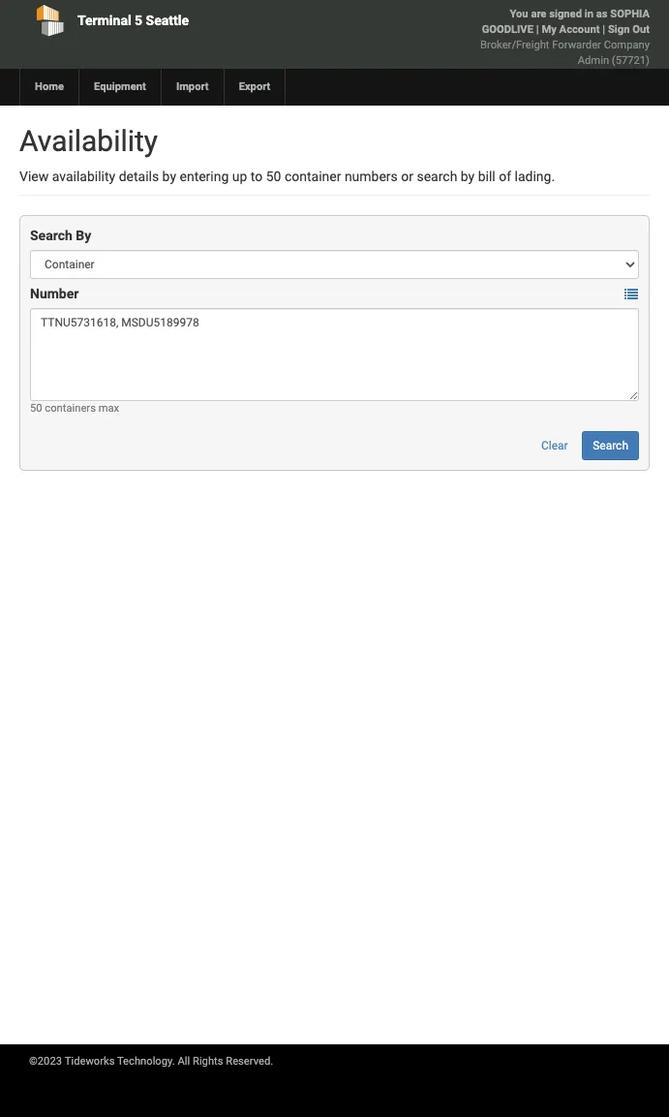 Task type: locate. For each thing, give the bounding box(es) containing it.
import
[[176, 80, 209, 93]]

availability
[[19, 124, 158, 158]]

1 horizontal spatial |
[[603, 23, 606, 36]]

50 containers max
[[30, 402, 119, 415]]

by
[[162, 169, 176, 184], [461, 169, 475, 184]]

0 horizontal spatial |
[[537, 23, 540, 36]]

2 by from the left
[[461, 169, 475, 184]]

Number text field
[[30, 308, 640, 401]]

| left my
[[537, 23, 540, 36]]

home link
[[19, 69, 79, 106]]

export link
[[224, 69, 285, 106]]

50 right to
[[266, 169, 282, 184]]

clear
[[542, 439, 569, 453]]

search inside button
[[593, 439, 629, 453]]

| left sign
[[603, 23, 606, 36]]

seattle
[[146, 13, 189, 28]]

search left by
[[30, 228, 73, 243]]

my account link
[[542, 23, 601, 36]]

equipment
[[94, 80, 146, 93]]

broker/freight
[[481, 39, 550, 51]]

are
[[532, 8, 547, 20]]

0 vertical spatial search
[[30, 228, 73, 243]]

1 horizontal spatial search
[[593, 439, 629, 453]]

0 horizontal spatial search
[[30, 228, 73, 243]]

you are signed in as sophia goodlive
[[482, 8, 650, 36]]

home
[[35, 80, 64, 93]]

0 horizontal spatial by
[[162, 169, 176, 184]]

up
[[232, 169, 248, 184]]

of
[[499, 169, 512, 184]]

search right clear
[[593, 439, 629, 453]]

2 | from the left
[[603, 23, 606, 36]]

to
[[251, 169, 263, 184]]

|
[[537, 23, 540, 36], [603, 23, 606, 36]]

1 vertical spatial 50
[[30, 402, 42, 415]]

1 by from the left
[[162, 169, 176, 184]]

search button
[[583, 431, 640, 460]]

by right details
[[162, 169, 176, 184]]

1 | from the left
[[537, 23, 540, 36]]

forwarder
[[553, 39, 602, 51]]

search by
[[30, 228, 91, 243]]

terminal 5 seattle link
[[19, 0, 265, 41]]

all
[[178, 1056, 190, 1068]]

1 vertical spatial search
[[593, 439, 629, 453]]

search
[[30, 228, 73, 243], [593, 439, 629, 453]]

terminal
[[78, 13, 131, 28]]

my
[[542, 23, 557, 36]]

1 horizontal spatial 50
[[266, 169, 282, 184]]

clear button
[[531, 431, 579, 460]]

by left bill
[[461, 169, 475, 184]]

show list image
[[625, 288, 639, 302]]

goodlive
[[482, 23, 534, 36]]

50 left containers
[[30, 402, 42, 415]]

company
[[605, 39, 650, 51]]

1 horizontal spatial by
[[461, 169, 475, 184]]

50
[[266, 169, 282, 184], [30, 402, 42, 415]]

terminal 5 seattle
[[78, 13, 189, 28]]

containers
[[45, 402, 96, 415]]



Task type: describe. For each thing, give the bounding box(es) containing it.
search for search
[[593, 439, 629, 453]]

rights
[[193, 1056, 223, 1068]]

you
[[510, 8, 529, 20]]

max
[[99, 402, 119, 415]]

sophia
[[611, 8, 650, 20]]

view availability details by entering up to 50 container numbers or search by bill of lading.
[[19, 169, 556, 184]]

import link
[[161, 69, 224, 106]]

0 vertical spatial 50
[[266, 169, 282, 184]]

search for search by
[[30, 228, 73, 243]]

availability
[[52, 169, 116, 184]]

(57721)
[[612, 54, 650, 67]]

in
[[585, 8, 594, 20]]

as
[[597, 8, 608, 20]]

©2023 tideworks
[[29, 1056, 115, 1068]]

bill
[[479, 169, 496, 184]]

entering
[[180, 169, 229, 184]]

numbers
[[345, 169, 398, 184]]

sign out link
[[609, 23, 650, 36]]

export
[[239, 80, 271, 93]]

search
[[417, 169, 458, 184]]

©2023 tideworks technology. all rights reserved.
[[29, 1056, 274, 1068]]

container
[[285, 169, 342, 184]]

admin
[[578, 54, 610, 67]]

sign
[[609, 23, 631, 36]]

lading.
[[515, 169, 556, 184]]

number
[[30, 286, 79, 301]]

out
[[633, 23, 650, 36]]

or
[[402, 169, 414, 184]]

details
[[119, 169, 159, 184]]

reserved.
[[226, 1056, 274, 1068]]

view
[[19, 169, 49, 184]]

signed
[[550, 8, 583, 20]]

technology.
[[117, 1056, 175, 1068]]

by
[[76, 228, 91, 243]]

account
[[560, 23, 601, 36]]

5
[[135, 13, 143, 28]]

| my account | sign out broker/freight forwarder company admin (57721)
[[481, 23, 650, 67]]

0 horizontal spatial 50
[[30, 402, 42, 415]]

equipment link
[[79, 69, 161, 106]]



Task type: vqa. For each thing, say whether or not it's contained in the screenshot.
container
yes



